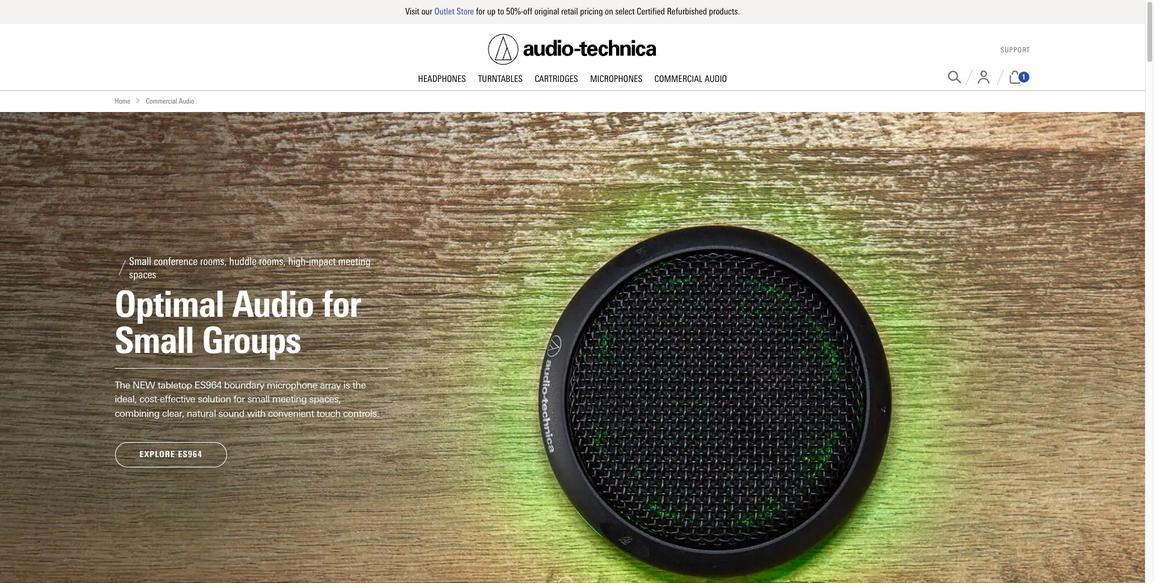 Task type: vqa. For each thing, say whether or not it's contained in the screenshot.
Specifications's minus IMAGE
no



Task type: locate. For each thing, give the bounding box(es) containing it.
audio
[[705, 73, 727, 84], [179, 97, 194, 105]]

1 horizontal spatial commercial audio
[[655, 73, 727, 84]]

1
[[1022, 73, 1026, 81]]

1 vertical spatial commercial
[[146, 97, 177, 105]]

for
[[476, 6, 485, 17], [234, 394, 245, 405]]

to
[[498, 6, 504, 17]]

visit
[[405, 6, 419, 17]]

commercial
[[655, 73, 703, 84], [146, 97, 177, 105]]

es964 right explore
[[178, 449, 202, 460]]

turntables
[[478, 73, 523, 84]]

outlet store link
[[434, 6, 474, 17]]

1 horizontal spatial audio
[[705, 73, 727, 84]]

commercial audio
[[655, 73, 727, 84], [146, 97, 194, 105]]

products.
[[709, 6, 740, 17]]

divider line image
[[997, 70, 1004, 85]]

1 vertical spatial es964
[[178, 449, 202, 460]]

small
[[247, 394, 270, 405]]

audio inside the commercial audio link
[[705, 73, 727, 84]]

es964 up solution
[[194, 379, 222, 391]]

cartridges link
[[529, 73, 584, 85]]

0 vertical spatial commercial
[[655, 73, 703, 84]]

convenient
[[268, 408, 314, 419]]

0 vertical spatial commercial audio
[[655, 73, 727, 84]]

certified
[[637, 6, 665, 17]]

headphones
[[418, 73, 466, 84]]

1 vertical spatial commercial audio
[[146, 97, 194, 105]]

es964 inside the new tabletop es964 boundary microphone array is the ideal, cost-effective solution for small meeting spaces, combining clear, natural sound with convenient touch controls.
[[194, 379, 222, 391]]

spaces,
[[309, 394, 341, 405]]

0 vertical spatial audio
[[705, 73, 727, 84]]

cartridges
[[535, 73, 578, 84]]

off
[[523, 6, 532, 17]]

the
[[352, 379, 366, 391]]

1 horizontal spatial for
[[476, 6, 485, 17]]

explore es964 link
[[115, 442, 227, 468]]

home
[[115, 97, 130, 105]]

for down boundary
[[234, 394, 245, 405]]

explore es964
[[139, 449, 202, 460]]

1 vertical spatial for
[[234, 394, 245, 405]]

clear,
[[162, 408, 184, 419]]

explore
[[139, 449, 175, 460]]

0 horizontal spatial commercial audio
[[146, 97, 194, 105]]

audio-technica es964 boundary array microphone on table image
[[0, 112, 1145, 583]]

ideal,
[[115, 394, 137, 405]]

divider line image
[[965, 70, 973, 85]]

for left up
[[476, 6, 485, 17]]

array
[[320, 379, 341, 391]]

es964
[[194, 379, 222, 391], [178, 449, 202, 460]]

0 vertical spatial es964
[[194, 379, 222, 391]]

up
[[487, 6, 496, 17]]

0 horizontal spatial for
[[234, 394, 245, 405]]

explore es964 button
[[115, 442, 227, 468]]

1 vertical spatial audio
[[179, 97, 194, 105]]

select
[[615, 6, 635, 17]]

cost-
[[139, 394, 160, 405]]

for inside the new tabletop es964 boundary microphone array is the ideal, cost-effective solution for small meeting spaces, combining clear, natural sound with convenient touch controls.
[[234, 394, 245, 405]]

combining
[[115, 408, 160, 419]]

microphone
[[267, 379, 317, 391]]



Task type: describe. For each thing, give the bounding box(es) containing it.
0 horizontal spatial audio
[[179, 97, 194, 105]]

0 horizontal spatial commercial
[[146, 97, 177, 105]]

1 horizontal spatial commercial
[[655, 73, 703, 84]]

touch
[[317, 408, 341, 419]]

solution
[[198, 394, 231, 405]]

breadcrumbs image
[[135, 97, 141, 103]]

0 vertical spatial for
[[476, 6, 485, 17]]

support link
[[1001, 46, 1031, 54]]

is
[[343, 379, 350, 391]]

microphones
[[590, 73, 643, 84]]

controls.
[[343, 408, 379, 419]]

store
[[457, 6, 474, 17]]

retail
[[561, 6, 578, 17]]

the
[[115, 379, 130, 391]]

basket image
[[1008, 70, 1022, 84]]

our
[[422, 6, 432, 17]]

effective
[[160, 394, 195, 405]]

natural
[[187, 408, 216, 419]]

50%-
[[506, 6, 523, 17]]

magnifying glass image
[[948, 70, 961, 84]]

visit our outlet store for up to 50%-off original retail pricing on select certified refurbished products.
[[405, 6, 740, 17]]

tabletop
[[158, 379, 192, 391]]

outlet
[[434, 6, 455, 17]]

meeting
[[272, 394, 307, 405]]

support
[[1001, 46, 1031, 54]]

pricing
[[580, 6, 603, 17]]

es964 inside button
[[178, 449, 202, 460]]

1 link
[[1008, 70, 1031, 84]]

sound
[[218, 408, 245, 419]]

the new tabletop es964 boundary microphone array is the ideal, cost-effective solution for small meeting spaces, combining clear, natural sound with convenient touch controls.
[[115, 379, 379, 419]]

headphones link
[[412, 73, 472, 85]]

original
[[535, 6, 559, 17]]

refurbished
[[667, 6, 707, 17]]

boundary
[[224, 379, 264, 391]]

with
[[247, 408, 266, 419]]

commercial audio link
[[649, 73, 733, 85]]

microphones link
[[584, 73, 649, 85]]

on
[[605, 6, 613, 17]]

new
[[133, 379, 155, 391]]

turntables link
[[472, 73, 529, 85]]

home link
[[115, 95, 130, 107]]

store logo image
[[488, 34, 657, 65]]



